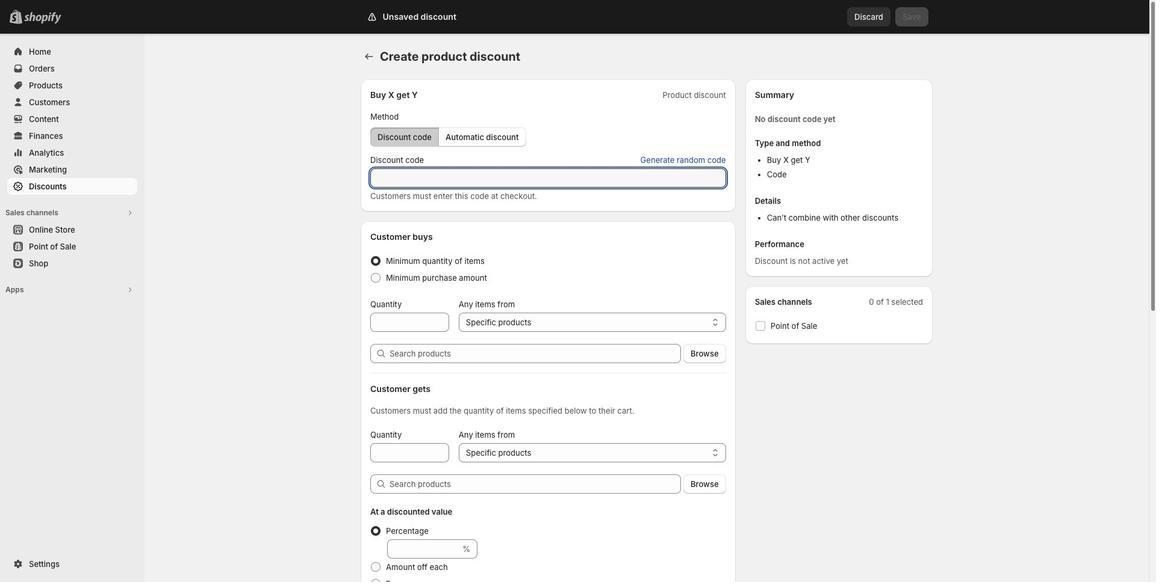 Task type: locate. For each thing, give the bounding box(es) containing it.
Search products text field
[[390, 344, 681, 364]]

shopify image
[[24, 12, 61, 24]]

None text field
[[370, 169, 726, 188]]

Search products text field
[[390, 475, 681, 494]]

None text field
[[370, 313, 449, 332], [370, 444, 449, 463], [387, 540, 460, 559], [370, 313, 449, 332], [370, 444, 449, 463], [387, 540, 460, 559]]



Task type: vqa. For each thing, say whether or not it's contained in the screenshot.
Search products text box
yes



